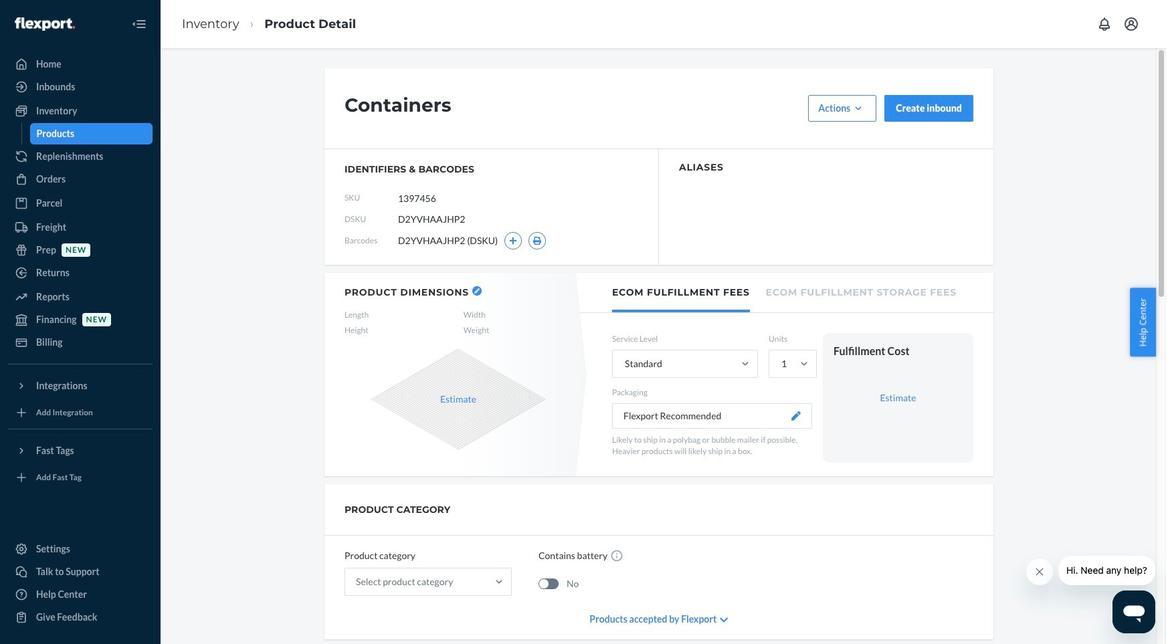 Task type: vqa. For each thing, say whether or not it's contained in the screenshot.
CENTER
no



Task type: locate. For each thing, give the bounding box(es) containing it.
tab
[[612, 273, 750, 313], [766, 273, 957, 310]]

1 horizontal spatial tab
[[766, 273, 957, 310]]

chevron down image
[[721, 616, 729, 625]]

2 tab from the left
[[766, 273, 957, 310]]

print image
[[533, 237, 542, 245]]

tab list
[[580, 273, 994, 313]]

open notifications image
[[1097, 16, 1113, 32]]

None text field
[[398, 185, 498, 211]]

flexport logo image
[[15, 17, 75, 31]]

1 tab from the left
[[612, 273, 750, 313]]

pen image
[[792, 412, 801, 421]]

0 horizontal spatial tab
[[612, 273, 750, 313]]



Task type: describe. For each thing, give the bounding box(es) containing it.
open account menu image
[[1124, 16, 1140, 32]]

plus image
[[509, 237, 518, 245]]

breadcrumbs navigation
[[171, 4, 367, 44]]

close navigation image
[[131, 16, 147, 32]]

pencil alt image
[[475, 288, 480, 294]]



